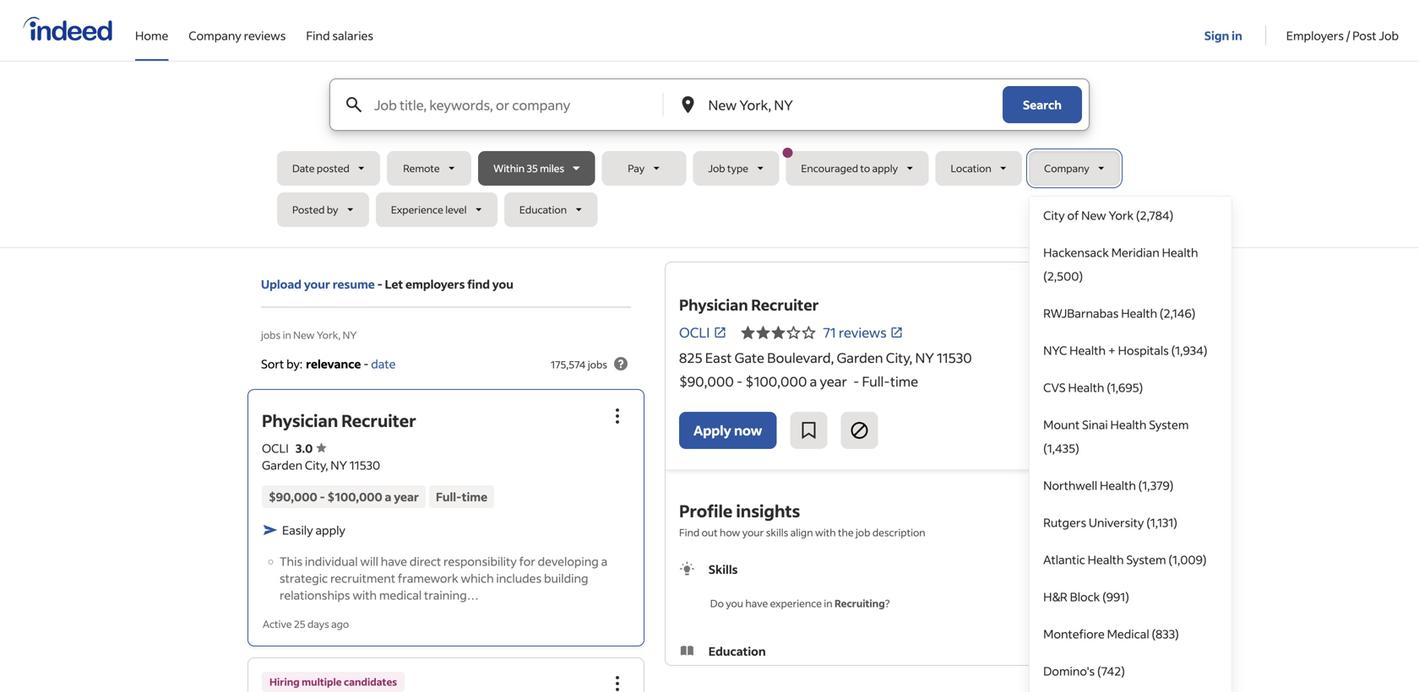 Task type: vqa. For each thing, say whether or not it's contained in the screenshot.
your
yes



Task type: locate. For each thing, give the bounding box(es) containing it.
0 horizontal spatial time
[[462, 490, 488, 505]]

0 horizontal spatial you
[[492, 277, 514, 292]]

0 horizontal spatial year
[[394, 490, 419, 505]]

25
[[294, 618, 306, 631]]

health left the +
[[1070, 343, 1106, 358]]

of
[[1068, 208, 1079, 223]]

0 horizontal spatial physician recruiter
[[262, 410, 416, 432]]

in inside skills group
[[824, 597, 833, 610]]

1 horizontal spatial recruiter
[[751, 295, 819, 315]]

experience
[[770, 597, 822, 610]]

with inside profile insights find out how your skills align with the job description
[[815, 526, 836, 539]]

$100,000 for $90,000 - $100,000 a year
[[327, 490, 383, 505]]

0 vertical spatial in
[[1232, 28, 1243, 43]]

jobs left the help icon
[[588, 358, 608, 371]]

(833)
[[1152, 627, 1179, 642]]

1 vertical spatial time
[[462, 490, 488, 505]]

1 vertical spatial $90,000
[[269, 490, 317, 505]]

company
[[189, 28, 241, 43], [1045, 162, 1090, 175]]

physician up 3.0
[[262, 410, 338, 432]]

education down the do
[[709, 644, 766, 659]]

with left the
[[815, 526, 836, 539]]

0 vertical spatial company
[[189, 28, 241, 43]]

1 vertical spatial physician
[[262, 410, 338, 432]]

0 vertical spatial system
[[1149, 417, 1189, 433]]

0 vertical spatial jobs
[[261, 329, 281, 342]]

0 vertical spatial time
[[891, 373, 919, 390]]

1 vertical spatial in
[[283, 329, 291, 342]]

in left recruiting
[[824, 597, 833, 610]]

71
[[823, 324, 836, 341]]

responsibility
[[444, 554, 517, 569]]

year down 825 east gate boulevard, garden city, ny 11530
[[820, 373, 847, 390]]

help icon image
[[611, 354, 631, 374]]

experience level button
[[376, 193, 498, 227]]

apply up individual
[[316, 523, 346, 538]]

jobs up sort
[[261, 329, 281, 342]]

1 vertical spatial job
[[708, 162, 725, 175]]

health inside mount sinai health system (1,435)
[[1111, 417, 1147, 433]]

1 horizontal spatial $90,000
[[679, 373, 734, 390]]

no
[[1125, 595, 1143, 613]]

1 horizontal spatial company
[[1045, 162, 1090, 175]]

with inside this individual will have direct responsibility for developing a strategic recruitment framework which includes building relationships with medical training…
[[353, 588, 377, 603]]

0 horizontal spatial jobs
[[261, 329, 281, 342]]

2 vertical spatial ny
[[331, 458, 347, 473]]

a left full-time
[[385, 490, 392, 505]]

3 out of 5 stars image
[[740, 323, 816, 343]]

1 vertical spatial full-
[[436, 490, 462, 505]]

0 horizontal spatial $100,000
[[327, 490, 383, 505]]

with down recruitment
[[353, 588, 377, 603]]

1 vertical spatial $100,000
[[327, 490, 383, 505]]

new inside city of new york (2,784) 'link'
[[1082, 208, 1107, 223]]

hackensack meridian health (2,500)
[[1044, 245, 1199, 284]]

company inside company dropdown button
[[1045, 162, 1090, 175]]

job right post in the top of the page
[[1379, 28, 1399, 43]]

0 horizontal spatial with
[[353, 588, 377, 603]]

have left experience
[[746, 597, 768, 610]]

0 vertical spatial a
[[810, 373, 817, 390]]

in
[[1232, 28, 1243, 43], [283, 329, 291, 342], [824, 597, 833, 610]]

1 horizontal spatial find
[[679, 526, 700, 539]]

york
[[1109, 208, 1134, 223]]

remote button
[[387, 151, 472, 186]]

within 35 miles
[[494, 162, 564, 175]]

garden down the 71 reviews link
[[837, 349, 883, 367]]

- down 825 east gate boulevard, garden city, ny 11530
[[853, 373, 860, 390]]

recruiter up 3 out of 5 stars image
[[751, 295, 819, 315]]

$90,000
[[679, 373, 734, 390], [269, 490, 317, 505]]

full- down the 71 reviews link
[[862, 373, 891, 390]]

reviews for 71 reviews
[[839, 324, 887, 341]]

york,
[[317, 329, 341, 342]]

1 vertical spatial garden
[[262, 458, 303, 473]]

job left the type
[[708, 162, 725, 175]]

easily apply
[[282, 523, 346, 538]]

1 horizontal spatial year
[[820, 373, 847, 390]]

find left out on the bottom of the page
[[679, 526, 700, 539]]

you right find
[[492, 277, 514, 292]]

new right of
[[1082, 208, 1107, 223]]

rwjbarnabas health (2,146) link
[[1030, 295, 1232, 332]]

upload your resume - let employers find you
[[261, 277, 514, 292]]

1 vertical spatial reviews
[[839, 324, 887, 341]]

(1,131)
[[1147, 515, 1178, 531]]

1 vertical spatial jobs
[[588, 358, 608, 371]]

health
[[1162, 245, 1199, 260], [1121, 306, 1158, 321], [1070, 343, 1106, 358], [1068, 380, 1105, 395], [1111, 417, 1147, 433], [1100, 478, 1136, 493], [1088, 553, 1124, 568]]

job
[[1379, 28, 1399, 43], [708, 162, 725, 175]]

ocli inside ocli link
[[679, 324, 710, 341]]

$90,000 for $90,000 - $100,000 a year - full-time
[[679, 373, 734, 390]]

1 horizontal spatial $100,000
[[746, 373, 807, 390]]

1 vertical spatial with
[[353, 588, 377, 603]]

have inside this individual will have direct responsibility for developing a strategic recruitment framework which includes building relationships with medical training…
[[381, 554, 407, 569]]

0 vertical spatial recruiter
[[751, 295, 819, 315]]

city, down '3.0 out of five stars rating' icon
[[305, 458, 328, 473]]

1 horizontal spatial in
[[824, 597, 833, 610]]

0 horizontal spatial 11530
[[350, 458, 380, 473]]

garden down 3.0
[[262, 458, 303, 473]]

company for company reviews
[[189, 28, 241, 43]]

have
[[381, 554, 407, 569], [746, 597, 768, 610]]

1 vertical spatial have
[[746, 597, 768, 610]]

employers / post job link
[[1287, 0, 1399, 57]]

encouraged
[[801, 162, 858, 175]]

menu
[[1029, 196, 1233, 693]]

a down 825 east gate boulevard, garden city, ny 11530
[[810, 373, 817, 390]]

1 horizontal spatial apply
[[872, 162, 898, 175]]

physician up ocli link
[[679, 295, 748, 315]]

recruiter down date link
[[341, 410, 416, 432]]

1 horizontal spatial jobs
[[588, 358, 608, 371]]

nyc health + hospitals (1,934) link
[[1030, 332, 1232, 369]]

$90,000 - $100,000 a year - full-time
[[679, 373, 919, 390]]

this
[[280, 554, 303, 569]]

you right the do
[[726, 597, 744, 610]]

0 horizontal spatial find
[[306, 28, 330, 43]]

montefiore medical (833) link
[[1030, 616, 1232, 653]]

(1,934)
[[1172, 343, 1208, 358]]

search: Job title, keywords, or company text field
[[371, 79, 662, 130]]

0 horizontal spatial job
[[708, 162, 725, 175]]

0 vertical spatial your
[[304, 277, 330, 292]]

1 vertical spatial ocli
[[262, 441, 289, 456]]

$90,000 down east at the bottom
[[679, 373, 734, 390]]

1 vertical spatial year
[[394, 490, 419, 505]]

a right developing
[[601, 554, 608, 569]]

find left salaries
[[306, 28, 330, 43]]

employers
[[1287, 28, 1344, 43]]

1 horizontal spatial you
[[726, 597, 744, 610]]

date posted button
[[277, 151, 380, 186]]

time down the 71 reviews link
[[891, 373, 919, 390]]

0 horizontal spatial a
[[385, 490, 392, 505]]

0 horizontal spatial physician
[[262, 410, 338, 432]]

your right upload
[[304, 277, 330, 292]]

upload
[[261, 277, 302, 292]]

health up hospitals
[[1121, 306, 1158, 321]]

1 vertical spatial company
[[1045, 162, 1090, 175]]

find salaries link
[[306, 0, 374, 57]]

skills group
[[679, 561, 1158, 623]]

company up of
[[1045, 162, 1090, 175]]

year for $90,000 - $100,000 a year - full-time
[[820, 373, 847, 390]]

have right will
[[381, 554, 407, 569]]

cvs health (1,695)
[[1044, 380, 1143, 395]]

1 vertical spatial apply
[[316, 523, 346, 538]]

education down within 35 miles popup button
[[520, 203, 567, 216]]

0 vertical spatial find
[[306, 28, 330, 43]]

in for jobs
[[283, 329, 291, 342]]

1 vertical spatial your
[[743, 526, 764, 539]]

1 horizontal spatial your
[[743, 526, 764, 539]]

location
[[951, 162, 992, 175]]

1 vertical spatial you
[[726, 597, 744, 610]]

0 horizontal spatial education
[[520, 203, 567, 216]]

h&r
[[1044, 590, 1068, 605]]

1 horizontal spatial a
[[601, 554, 608, 569]]

$100,000 down garden city, ny 11530
[[327, 490, 383, 505]]

Edit location text field
[[705, 79, 969, 130]]

0 vertical spatial you
[[492, 277, 514, 292]]

full- up direct
[[436, 490, 462, 505]]

profile insights find out how your skills align with the job description
[[679, 500, 926, 539]]

0 vertical spatial year
[[820, 373, 847, 390]]

175,574
[[551, 358, 586, 371]]

in right sign
[[1232, 28, 1243, 43]]

domino's (742)
[[1044, 664, 1125, 679]]

system down cvs health (1,695) link
[[1149, 417, 1189, 433]]

0 horizontal spatial company
[[189, 28, 241, 43]]

montefiore
[[1044, 627, 1105, 642]]

reviews right 71
[[839, 324, 887, 341]]

health right sinai
[[1111, 417, 1147, 433]]

date link
[[371, 356, 396, 372]]

time up the responsibility
[[462, 490, 488, 505]]

new left york,
[[293, 329, 315, 342]]

cvs
[[1044, 380, 1066, 395]]

0 vertical spatial reviews
[[244, 28, 286, 43]]

hackensack meridian health (2,500) link
[[1030, 234, 1232, 295]]

1 horizontal spatial have
[[746, 597, 768, 610]]

recruiter
[[751, 295, 819, 315], [341, 410, 416, 432]]

your right "how"
[[743, 526, 764, 539]]

sign in
[[1205, 28, 1243, 43]]

$100,000 for $90,000 - $100,000 a year - full-time
[[746, 373, 807, 390]]

year left full-time
[[394, 490, 419, 505]]

time
[[891, 373, 919, 390], [462, 490, 488, 505]]

developing
[[538, 554, 599, 569]]

0 vertical spatial garden
[[837, 349, 883, 367]]

1 horizontal spatial city,
[[886, 349, 913, 367]]

3.0
[[296, 441, 313, 456]]

physician recruiter up '3.0 out of five stars rating' icon
[[262, 410, 416, 432]]

0 vertical spatial ocli
[[679, 324, 710, 341]]

0 horizontal spatial $90,000
[[269, 490, 317, 505]]

health right cvs
[[1068, 380, 1105, 395]]

active 25 days ago
[[263, 618, 349, 631]]

job type
[[708, 162, 749, 175]]

1 horizontal spatial ocli
[[679, 324, 710, 341]]

in up "by:"
[[283, 329, 291, 342]]

menu inside search field
[[1029, 196, 1233, 693]]

None search field
[[277, 79, 1233, 693]]

reviews left find salaries
[[244, 28, 286, 43]]

?
[[885, 597, 890, 610]]

have inside skills group
[[746, 597, 768, 610]]

$90,000 up easily
[[269, 490, 317, 505]]

0 vertical spatial have
[[381, 554, 407, 569]]

0 vertical spatial full-
[[862, 373, 891, 390]]

align
[[791, 526, 813, 539]]

0 vertical spatial 11530
[[937, 349, 972, 367]]

miles
[[540, 162, 564, 175]]

posted
[[317, 162, 350, 175]]

1 vertical spatial a
[[385, 490, 392, 505]]

job actions for physician recruiter is collapsed image
[[608, 406, 628, 427]]

domino's
[[1044, 664, 1095, 679]]

0 horizontal spatial full-
[[436, 490, 462, 505]]

- left let
[[377, 277, 383, 292]]

0 horizontal spatial apply
[[316, 523, 346, 538]]

$100,000
[[746, 373, 807, 390], [327, 490, 383, 505]]

university
[[1089, 515, 1144, 531]]

system down rutgers university (1,131) 'link'
[[1127, 553, 1167, 568]]

encouraged to apply
[[801, 162, 898, 175]]

apply inside popup button
[[872, 162, 898, 175]]

health down rutgers university (1,131)
[[1088, 553, 1124, 568]]

ny
[[343, 329, 357, 342], [915, 349, 934, 367], [331, 458, 347, 473]]

ago
[[331, 618, 349, 631]]

menu item
[[1030, 690, 1232, 693]]

1 horizontal spatial education
[[709, 644, 766, 659]]

within 35 miles button
[[478, 151, 595, 186]]

new for of
[[1082, 208, 1107, 223]]

1 vertical spatial education
[[709, 644, 766, 659]]

atlantic health system (1,009) link
[[1030, 542, 1232, 579]]

a for $90,000 - $100,000 a year
[[385, 490, 392, 505]]

1 horizontal spatial reviews
[[839, 324, 887, 341]]

1 vertical spatial 11530
[[350, 458, 380, 473]]

health right meridian
[[1162, 245, 1199, 260]]

0 vertical spatial physician recruiter
[[679, 295, 819, 315]]

city of new york (2,784)
[[1044, 208, 1174, 223]]

nyc
[[1044, 343, 1067, 358]]

1 horizontal spatial job
[[1379, 28, 1399, 43]]

ocli up 825
[[679, 324, 710, 341]]

company right home
[[189, 28, 241, 43]]

city, down the 71 reviews link
[[886, 349, 913, 367]]

company reviews
[[189, 28, 286, 43]]

a inside this individual will have direct responsibility for developing a strategic recruitment framework which includes building relationships with medical training…
[[601, 554, 608, 569]]

2 horizontal spatial in
[[1232, 28, 1243, 43]]

0 horizontal spatial ocli
[[262, 441, 289, 456]]

hiring
[[270, 676, 300, 689]]

level
[[445, 203, 467, 216]]

northwell health (1,379) link
[[1030, 467, 1232, 504]]

0 vertical spatial job
[[1379, 28, 1399, 43]]

apply right to
[[872, 162, 898, 175]]

2 vertical spatial a
[[601, 554, 608, 569]]

employers / post job
[[1287, 28, 1399, 43]]

0 horizontal spatial garden
[[262, 458, 303, 473]]

in for sign
[[1232, 28, 1243, 43]]

city
[[1044, 208, 1065, 223]]

$100,000 down boulevard,
[[746, 373, 807, 390]]

1 vertical spatial find
[[679, 526, 700, 539]]

health up university
[[1100, 478, 1136, 493]]

menu containing city of new york (2,784)
[[1029, 196, 1233, 693]]

rutgers
[[1044, 515, 1087, 531]]

apply
[[694, 422, 732, 439]]

physician recruiter up 3 out of 5 stars image
[[679, 295, 819, 315]]

ocli left 3.0
[[262, 441, 289, 456]]

job
[[856, 526, 871, 539]]

1 horizontal spatial with
[[815, 526, 836, 539]]

0 vertical spatial new
[[1082, 208, 1107, 223]]

0 vertical spatial $90,000
[[679, 373, 734, 390]]

post
[[1353, 28, 1377, 43]]

education button
[[504, 193, 598, 227]]

0 vertical spatial education
[[520, 203, 567, 216]]

$90,000 for $90,000 - $100,000 a year
[[269, 490, 317, 505]]

company inside company reviews link
[[189, 28, 241, 43]]

type
[[728, 162, 749, 175]]

1 vertical spatial new
[[293, 329, 315, 342]]

(991)
[[1103, 590, 1130, 605]]

physician recruiter
[[679, 295, 819, 315], [262, 410, 416, 432]]

0 horizontal spatial new
[[293, 329, 315, 342]]

0 horizontal spatial have
[[381, 554, 407, 569]]



Task type: describe. For each thing, give the bounding box(es) containing it.
reviews for company reviews
[[244, 28, 286, 43]]

system inside mount sinai health system (1,435)
[[1149, 417, 1189, 433]]

job type button
[[693, 151, 779, 186]]

none search field containing search
[[277, 79, 1233, 693]]

nyc health + hospitals (1,934)
[[1044, 343, 1208, 358]]

search
[[1023, 97, 1062, 112]]

1 vertical spatial system
[[1127, 553, 1167, 568]]

medical
[[1107, 627, 1150, 642]]

not interested image
[[850, 421, 870, 441]]

h&r block (991) link
[[1030, 579, 1232, 616]]

0 horizontal spatial city,
[[305, 458, 328, 473]]

description
[[873, 526, 926, 539]]

atlantic
[[1044, 553, 1086, 568]]

health for (2,146)
[[1121, 306, 1158, 321]]

medical
[[379, 588, 422, 603]]

education group
[[679, 643, 1158, 693]]

how
[[720, 526, 740, 539]]

active
[[263, 618, 292, 631]]

sort by: relevance - date
[[261, 356, 396, 372]]

remote
[[403, 162, 440, 175]]

a for $90,000 - $100,000 a year - full-time
[[810, 373, 817, 390]]

rwjbarnabas
[[1044, 306, 1119, 321]]

upload your resume link
[[261, 275, 375, 293]]

relevance
[[306, 356, 361, 372]]

full-time
[[436, 490, 488, 505]]

find inside profile insights find out how your skills align with the job description
[[679, 526, 700, 539]]

boulevard,
[[767, 349, 834, 367]]

location button
[[936, 151, 1023, 186]]

find salaries
[[306, 28, 374, 43]]

hiring multiple candidates
[[270, 676, 397, 689]]

mount sinai health system (1,435) link
[[1030, 406, 1232, 467]]

experience level
[[391, 203, 467, 216]]

employers
[[406, 277, 465, 292]]

date
[[292, 162, 315, 175]]

by
[[327, 203, 338, 216]]

meridian
[[1112, 245, 1160, 260]]

- left date link
[[363, 356, 369, 372]]

1 horizontal spatial time
[[891, 373, 919, 390]]

montefiore medical (833)
[[1044, 627, 1179, 642]]

resume
[[333, 277, 375, 292]]

825
[[679, 349, 703, 367]]

sign
[[1205, 28, 1230, 43]]

3.0 out of five stars rating image
[[296, 441, 326, 456]]

education inside group
[[709, 644, 766, 659]]

candidates
[[344, 676, 397, 689]]

sign in link
[[1205, 1, 1245, 58]]

+
[[1108, 343, 1116, 358]]

rutgers university (1,131) link
[[1030, 504, 1232, 542]]

hackensack
[[1044, 245, 1109, 260]]

1 horizontal spatial full-
[[862, 373, 891, 390]]

posted by
[[292, 203, 338, 216]]

relationships
[[280, 588, 350, 603]]

(1,435)
[[1044, 441, 1080, 456]]

new for in
[[293, 329, 315, 342]]

atlantic health system (1,009)
[[1044, 553, 1207, 568]]

includes
[[496, 571, 542, 586]]

save this job image
[[799, 421, 819, 441]]

(1,379)
[[1139, 478, 1174, 493]]

physician recruiter button
[[262, 410, 416, 432]]

(1,695)
[[1107, 380, 1143, 395]]

jobs in new york, ny
[[261, 329, 357, 342]]

job actions for software developer - ai trainer (contract) is collapsed image
[[608, 674, 628, 693]]

health for +
[[1070, 343, 1106, 358]]

1 horizontal spatial 11530
[[937, 349, 972, 367]]

search button
[[1003, 86, 1082, 123]]

0 horizontal spatial your
[[304, 277, 330, 292]]

1 horizontal spatial physician
[[679, 295, 748, 315]]

yes button
[[1056, 589, 1107, 619]]

skills
[[709, 562, 738, 578]]

this individual will have direct responsibility for developing a strategic recruitment framework which includes building relationships with medical training…
[[280, 554, 608, 603]]

salaries
[[332, 28, 374, 43]]

your inside profile insights find out how your skills align with the job description
[[743, 526, 764, 539]]

now
[[734, 422, 762, 439]]

0 vertical spatial city,
[[886, 349, 913, 367]]

175,574 jobs
[[551, 358, 608, 371]]

do
[[710, 597, 724, 610]]

within
[[494, 162, 525, 175]]

0 horizontal spatial recruiter
[[341, 410, 416, 432]]

profile
[[679, 500, 733, 522]]

job inside popup button
[[708, 162, 725, 175]]

1 horizontal spatial physician recruiter
[[679, 295, 819, 315]]

hospitals
[[1118, 343, 1169, 358]]

year for $90,000 - $100,000 a year
[[394, 490, 419, 505]]

rwjbarnabas health (2,146)
[[1044, 306, 1196, 321]]

pay
[[628, 162, 645, 175]]

health for (1,379)
[[1100, 478, 1136, 493]]

$90,000 - $100,000 a year
[[269, 490, 419, 505]]

health for (1,695)
[[1068, 380, 1105, 395]]

training…
[[424, 588, 479, 603]]

mount
[[1044, 417, 1080, 433]]

multiple
[[302, 676, 342, 689]]

825 east gate boulevard, garden city, ny 11530
[[679, 349, 972, 367]]

posted by button
[[277, 193, 369, 227]]

you inside skills group
[[726, 597, 744, 610]]

east
[[705, 349, 732, 367]]

1 vertical spatial ny
[[915, 349, 934, 367]]

building
[[544, 571, 589, 586]]

health for system
[[1088, 553, 1124, 568]]

will
[[360, 554, 379, 569]]

0 vertical spatial ny
[[343, 329, 357, 342]]

71 reviews
[[823, 324, 887, 341]]

health inside hackensack meridian health (2,500)
[[1162, 245, 1199, 260]]

experience
[[391, 203, 443, 216]]

- down garden city, ny 11530
[[320, 490, 325, 505]]

garden city, ny 11530
[[262, 458, 380, 473]]

let
[[385, 277, 403, 292]]

by:
[[287, 356, 303, 372]]

mount sinai health system (1,435)
[[1044, 417, 1189, 456]]

company for company
[[1045, 162, 1090, 175]]

home link
[[135, 0, 168, 57]]

company button
[[1029, 151, 1121, 186]]

- down gate
[[737, 373, 743, 390]]

1 vertical spatial physician recruiter
[[262, 410, 416, 432]]

date posted
[[292, 162, 350, 175]]

education inside dropdown button
[[520, 203, 567, 216]]

posted
[[292, 203, 325, 216]]

direct
[[410, 554, 441, 569]]

framework
[[398, 571, 459, 586]]

date
[[371, 356, 396, 372]]



